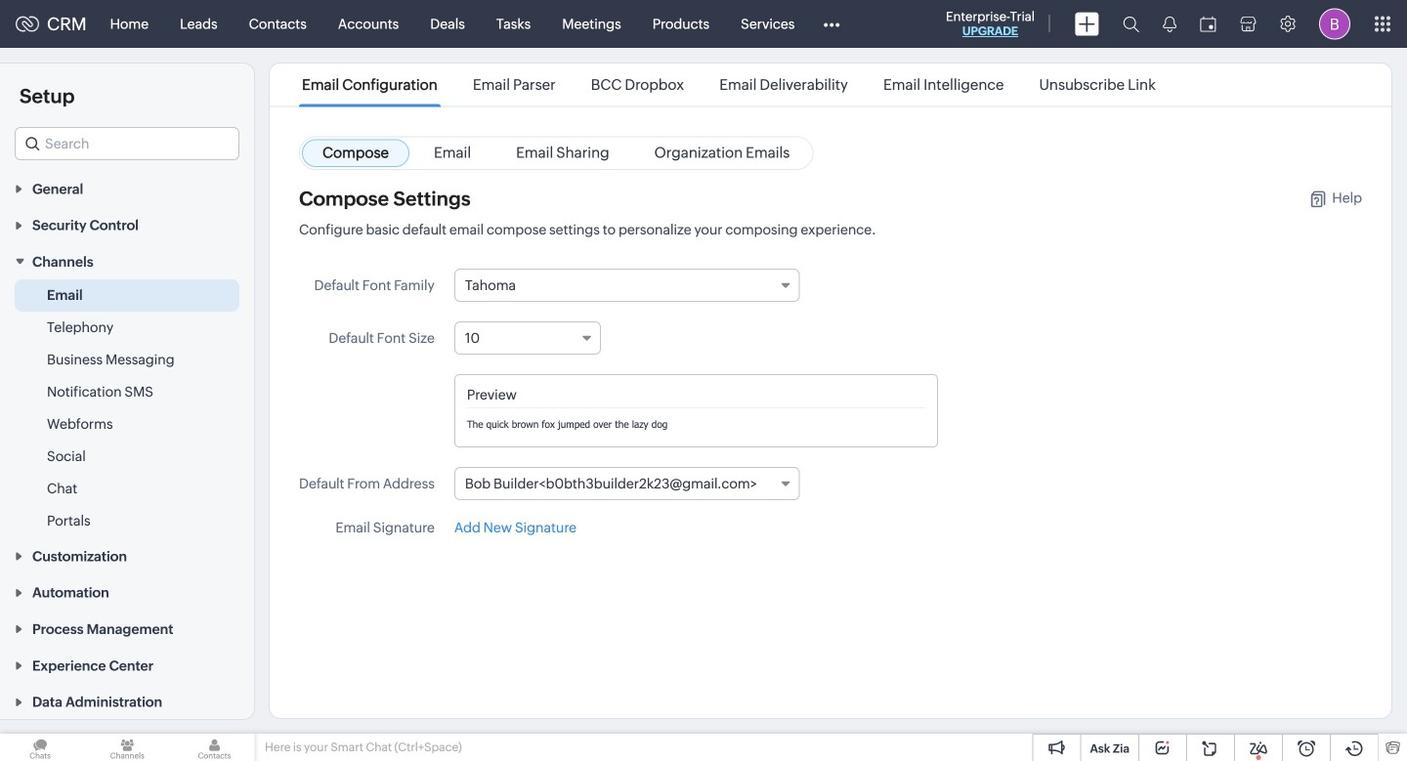 Task type: vqa. For each thing, say whether or not it's contained in the screenshot.
MMM D, YYYY Text Box
no



Task type: locate. For each thing, give the bounding box(es) containing it.
Search text field
[[16, 128, 238, 159]]

Other Modules field
[[811, 8, 853, 40]]

create menu image
[[1075, 12, 1099, 36]]

None field
[[15, 127, 239, 160], [454, 269, 800, 302], [454, 322, 601, 355], [454, 467, 800, 500], [454, 269, 800, 302], [454, 322, 601, 355], [454, 467, 800, 500]]

none field search
[[15, 127, 239, 160]]

region
[[0, 280, 254, 538]]

search element
[[1111, 0, 1151, 48]]

list
[[284, 64, 1174, 106]]

chats image
[[0, 734, 80, 761]]



Task type: describe. For each thing, give the bounding box(es) containing it.
signals element
[[1151, 0, 1188, 48]]

signals image
[[1163, 16, 1177, 32]]

logo image
[[16, 16, 39, 32]]

profile image
[[1319, 8, 1351, 40]]

create menu element
[[1063, 0, 1111, 47]]

channels image
[[87, 734, 167, 761]]

contacts image
[[174, 734, 255, 761]]

profile element
[[1308, 0, 1362, 47]]

calendar image
[[1200, 16, 1217, 32]]

search image
[[1123, 16, 1140, 32]]



